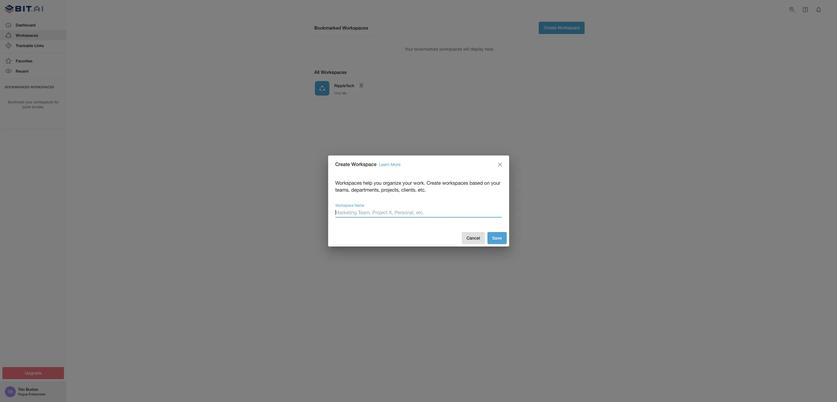 Task type: locate. For each thing, give the bounding box(es) containing it.
work.
[[414, 180, 426, 186]]

access.
[[32, 105, 44, 109]]

links
[[34, 43, 44, 48]]

me
[[342, 91, 347, 95]]

bookmark
[[8, 100, 25, 104]]

1 horizontal spatial create
[[427, 180, 441, 186]]

here.
[[485, 47, 495, 51]]

bookmark your workspaces for quick access.
[[8, 100, 59, 109]]

trackable links
[[16, 43, 44, 48]]

workspaces
[[343, 25, 368, 30], [16, 33, 38, 38], [321, 69, 347, 75], [336, 180, 362, 186]]

cancel button
[[462, 232, 485, 245]]

tb
[[8, 390, 13, 395]]

0 horizontal spatial your
[[26, 100, 33, 104]]

your bookmarked workspaces will display here.
[[405, 47, 495, 51]]

create for create workspace learn more
[[336, 162, 350, 167]]

bookmarked
[[415, 47, 438, 51]]

dashboard button
[[0, 20, 66, 30]]

your up clients, in the top left of the page
[[403, 180, 412, 186]]

create workspace
[[544, 25, 580, 30]]

workspaces up access.
[[34, 100, 53, 104]]

workspaces left will
[[440, 47, 462, 51]]

your
[[26, 100, 33, 104], [403, 180, 412, 186], [491, 180, 501, 186]]

create for create workspace
[[544, 25, 557, 30]]

all workspaces
[[315, 69, 347, 75]]

your inside bookmark your workspaces for quick access.
[[26, 100, 33, 104]]

based
[[470, 180, 483, 186]]

bookmarked workspaces
[[5, 85, 54, 89]]

your up quick
[[26, 100, 33, 104]]

enterprises
[[29, 393, 45, 397]]

organize
[[383, 180, 401, 186]]

0 vertical spatial workspace
[[558, 25, 580, 30]]

tim burton rogue enterprises
[[18, 388, 45, 397]]

workspaces down dashboard
[[16, 33, 38, 38]]

2 vertical spatial workspaces
[[443, 180, 469, 186]]

departments,
[[351, 187, 380, 193]]

workspaces up teams,
[[336, 180, 362, 186]]

workspaces
[[30, 85, 54, 89]]

more
[[391, 162, 401, 167]]

will
[[463, 47, 470, 51]]

1 vertical spatial create
[[336, 162, 350, 167]]

save button
[[488, 232, 507, 245]]

workspaces
[[440, 47, 462, 51], [34, 100, 53, 104], [443, 180, 469, 186]]

2 horizontal spatial create
[[544, 25, 557, 30]]

create workspace dialog
[[328, 156, 509, 247]]

only me
[[334, 91, 347, 95]]

workspaces inside bookmark your workspaces for quick access.
[[34, 100, 53, 104]]

0 vertical spatial create
[[544, 25, 557, 30]]

0 vertical spatial workspaces
[[440, 47, 462, 51]]

workspaces left based
[[443, 180, 469, 186]]

0 horizontal spatial create
[[336, 162, 350, 167]]

workspace
[[558, 25, 580, 30], [352, 162, 377, 167], [336, 204, 354, 208]]

cancel
[[467, 236, 480, 241]]

workspace name
[[336, 204, 364, 208]]

2 vertical spatial create
[[427, 180, 441, 186]]

workspaces inside workspaces help you organize your work. create workspaces based on your teams, departments, projects, clients, etc.
[[443, 180, 469, 186]]

clients,
[[402, 187, 417, 193]]

workspaces for bookmarked
[[440, 47, 462, 51]]

create
[[544, 25, 557, 30], [336, 162, 350, 167], [427, 180, 441, 186]]

1 vertical spatial workspaces
[[34, 100, 53, 104]]

learn
[[379, 162, 390, 167]]

1 vertical spatial workspace
[[352, 162, 377, 167]]

your right on
[[491, 180, 501, 186]]

etc.
[[418, 187, 426, 193]]

1 horizontal spatial your
[[403, 180, 412, 186]]



Task type: vqa. For each thing, say whether or not it's contained in the screenshot.
branding
no



Task type: describe. For each thing, give the bounding box(es) containing it.
bookmarked workspaces
[[315, 25, 368, 30]]

workspace for create workspace learn more
[[352, 162, 377, 167]]

rippletech
[[334, 83, 355, 88]]

all
[[315, 69, 320, 75]]

recent button
[[0, 66, 66, 77]]

bookmarked
[[315, 25, 341, 30]]

workspaces right all
[[321, 69, 347, 75]]

2 vertical spatial workspace
[[336, 204, 354, 208]]

save
[[493, 236, 502, 241]]

Marketing Team, Project X, Personal, etc. text field
[[336, 208, 502, 218]]

upgrade button
[[2, 368, 64, 380]]

favorites
[[16, 59, 32, 63]]

create inside workspaces help you organize your work. create workspaces based on your teams, departments, projects, clients, etc.
[[427, 180, 441, 186]]

help
[[363, 180, 373, 186]]

quick
[[22, 105, 31, 109]]

workspaces button
[[0, 30, 66, 40]]

only
[[334, 91, 341, 95]]

recent
[[16, 69, 29, 74]]

workspaces inside button
[[16, 33, 38, 38]]

for
[[54, 100, 59, 104]]

workspaces for your
[[34, 100, 53, 104]]

workspace for create workspace
[[558, 25, 580, 30]]

workspaces help you organize your work. create workspaces based on your teams, departments, projects, clients, etc.
[[336, 180, 501, 193]]

rogue
[[18, 393, 28, 397]]

projects,
[[382, 187, 400, 193]]

learn more link
[[379, 162, 401, 167]]

name
[[355, 204, 364, 208]]

bookmarked
[[5, 85, 29, 89]]

tim
[[18, 388, 25, 393]]

2 horizontal spatial your
[[491, 180, 501, 186]]

trackable links button
[[0, 40, 66, 51]]

your
[[405, 47, 413, 51]]

bookmark image
[[358, 82, 365, 89]]

workspaces right bookmarked
[[343, 25, 368, 30]]

on
[[485, 180, 490, 186]]

you
[[374, 180, 382, 186]]

burton
[[26, 388, 38, 393]]

favorites button
[[0, 56, 66, 66]]

display
[[471, 47, 484, 51]]

create workspace learn more
[[336, 162, 401, 167]]

teams,
[[336, 187, 350, 193]]

workspaces inside workspaces help you organize your work. create workspaces based on your teams, departments, projects, clients, etc.
[[336, 180, 362, 186]]

trackable
[[16, 43, 33, 48]]

upgrade
[[25, 371, 42, 376]]

dashboard
[[16, 23, 36, 27]]



